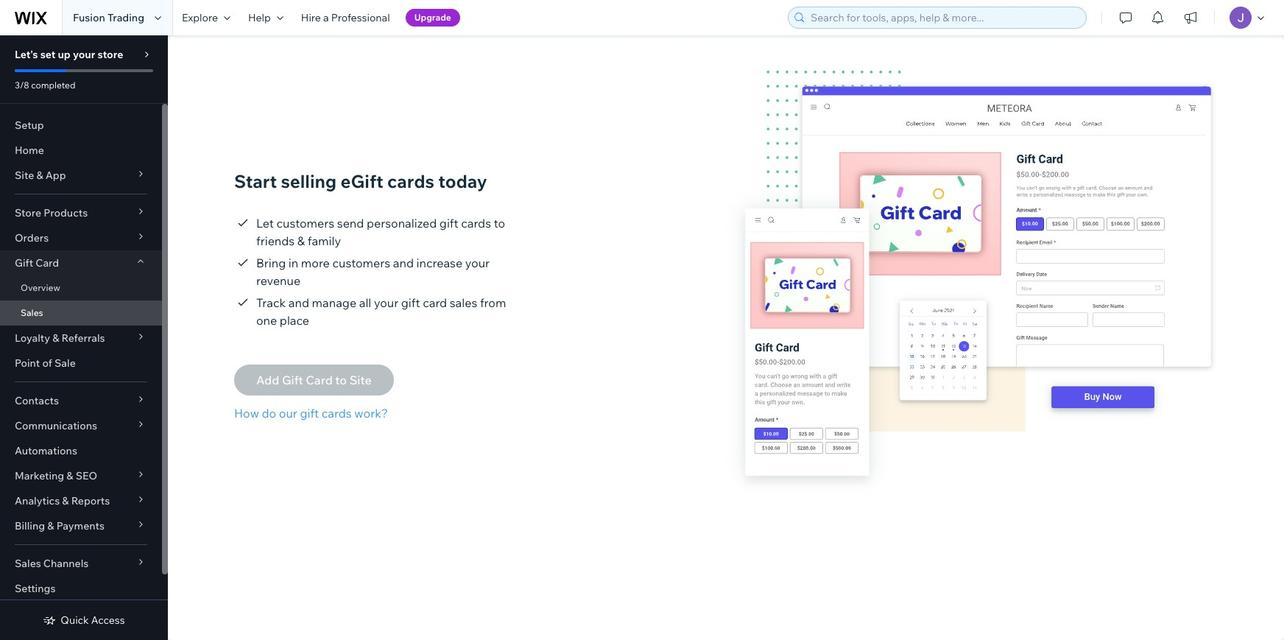 Task type: vqa. For each thing, say whether or not it's contained in the screenshot.
Home link
yes



Task type: describe. For each thing, give the bounding box(es) containing it.
loyalty
[[15, 332, 50, 345]]

marketing
[[15, 469, 64, 483]]

send
[[337, 216, 364, 231]]

billing
[[15, 519, 45, 533]]

sales channels
[[15, 557, 89, 570]]

billing & payments button
[[0, 513, 162, 539]]

fusion trading
[[73, 11, 144, 24]]

automations link
[[0, 438, 162, 463]]

3/8
[[15, 80, 29, 91]]

let's set up your store
[[15, 48, 123, 61]]

loyalty & referrals button
[[0, 326, 162, 351]]

analytics & reports
[[15, 494, 110, 508]]

selling
[[281, 170, 337, 192]]

a
[[323, 11, 329, 24]]

sale
[[55, 357, 76, 370]]

explore
[[182, 11, 218, 24]]

home link
[[0, 138, 162, 163]]

& inside let customers send personalized gift cards to friends & family bring in more customers and increase your revenue track and manage all your gift card sales from one place
[[297, 234, 305, 248]]

start
[[234, 170, 277, 192]]

overview link
[[0, 276, 162, 301]]

billing & payments
[[15, 519, 105, 533]]

gift card
[[15, 256, 59, 270]]

help button
[[239, 0, 292, 35]]

hire
[[301, 11, 321, 24]]

analytics & reports button
[[0, 488, 162, 513]]

store products
[[15, 206, 88, 220]]

site & app
[[15, 169, 66, 182]]

& for referrals
[[52, 332, 59, 345]]

work?
[[355, 406, 388, 421]]

automations
[[15, 444, 77, 457]]

let's
[[15, 48, 38, 61]]

gift inside the how do our gift cards work? button
[[300, 406, 319, 421]]

set
[[40, 48, 56, 61]]

start selling egift cards today
[[234, 170, 487, 192]]

card
[[423, 295, 447, 310]]

& for seo
[[67, 469, 73, 483]]

up
[[58, 48, 71, 61]]

communications button
[[0, 413, 162, 438]]

quick
[[61, 614, 89, 627]]

setup link
[[0, 113, 162, 138]]

professional
[[331, 11, 390, 24]]

how do our gift cards work?
[[234, 406, 388, 421]]

quick access button
[[43, 614, 125, 627]]

upgrade button
[[406, 9, 460, 27]]

contacts button
[[0, 388, 162, 413]]

settings
[[15, 582, 56, 595]]

gift card button
[[0, 250, 162, 276]]

channels
[[43, 557, 89, 570]]

reports
[[71, 494, 110, 508]]

loyalty & referrals
[[15, 332, 105, 345]]

products
[[44, 206, 88, 220]]

store products button
[[0, 200, 162, 225]]

& for app
[[36, 169, 43, 182]]

orders button
[[0, 225, 162, 250]]

store
[[15, 206, 41, 220]]

analytics
[[15, 494, 60, 508]]

place
[[280, 313, 309, 328]]

increase
[[417, 256, 463, 270]]

1 horizontal spatial and
[[393, 256, 414, 270]]

all
[[359, 295, 372, 310]]

cards inside button
[[322, 406, 352, 421]]

1 horizontal spatial gift
[[401, 295, 420, 310]]

orders
[[15, 231, 49, 245]]

trading
[[108, 11, 144, 24]]

completed
[[31, 80, 75, 91]]

home
[[15, 144, 44, 157]]

store
[[98, 48, 123, 61]]

bring
[[256, 256, 286, 270]]



Task type: locate. For each thing, give the bounding box(es) containing it.
point of sale
[[15, 357, 76, 370]]

revenue
[[256, 273, 301, 288]]

0 vertical spatial and
[[393, 256, 414, 270]]

gift right our
[[300, 406, 319, 421]]

communications
[[15, 419, 97, 432]]

cards left work?
[[322, 406, 352, 421]]

help
[[248, 11, 271, 24]]

customers up all
[[333, 256, 391, 270]]

2 vertical spatial gift
[[300, 406, 319, 421]]

hire a professional link
[[292, 0, 399, 35]]

0 horizontal spatial cards
[[322, 406, 352, 421]]

& left the family
[[297, 234, 305, 248]]

gift
[[15, 256, 33, 270]]

upgrade
[[414, 12, 451, 23]]

in
[[289, 256, 299, 270]]

setup
[[15, 119, 44, 132]]

track
[[256, 295, 286, 310]]

2 vertical spatial your
[[374, 295, 399, 310]]

0 vertical spatial sales
[[21, 307, 43, 318]]

cards up personalized
[[388, 170, 435, 192]]

sales channels button
[[0, 551, 162, 576]]

of
[[42, 357, 52, 370]]

& right site
[[36, 169, 43, 182]]

one
[[256, 313, 277, 328]]

0 horizontal spatial and
[[289, 295, 309, 310]]

2 vertical spatial cards
[[322, 406, 352, 421]]

manage
[[312, 295, 357, 310]]

2 horizontal spatial your
[[465, 256, 490, 270]]

1 vertical spatial gift
[[401, 295, 420, 310]]

egift
[[341, 170, 384, 192]]

gift up increase at the top left of the page
[[440, 216, 459, 231]]

gift left card
[[401, 295, 420, 310]]

0 vertical spatial customers
[[277, 216, 335, 231]]

personalized
[[367, 216, 437, 231]]

&
[[36, 169, 43, 182], [297, 234, 305, 248], [52, 332, 59, 345], [67, 469, 73, 483], [62, 494, 69, 508], [47, 519, 54, 533]]

cards
[[388, 170, 435, 192], [461, 216, 491, 231], [322, 406, 352, 421]]

access
[[91, 614, 125, 627]]

customers up the family
[[277, 216, 335, 231]]

1 horizontal spatial cards
[[388, 170, 435, 192]]

family
[[308, 234, 341, 248]]

our
[[279, 406, 298, 421]]

marketing & seo
[[15, 469, 97, 483]]

contacts
[[15, 394, 59, 407]]

sales
[[450, 295, 478, 310]]

fusion
[[73, 11, 105, 24]]

1 vertical spatial cards
[[461, 216, 491, 231]]

1 vertical spatial sales
[[15, 557, 41, 570]]

to
[[494, 216, 505, 231]]

how do our gift cards work? button
[[234, 404, 394, 422]]

your right up
[[73, 48, 95, 61]]

referrals
[[62, 332, 105, 345]]

point of sale link
[[0, 351, 162, 376]]

and up place
[[289, 295, 309, 310]]

1 horizontal spatial your
[[374, 295, 399, 310]]

let customers send personalized gift cards to friends & family bring in more customers and increase your revenue track and manage all your gift card sales from one place
[[256, 216, 506, 328]]

sales up loyalty
[[21, 307, 43, 318]]

friends
[[256, 234, 295, 248]]

3/8 completed
[[15, 80, 75, 91]]

sales
[[21, 307, 43, 318], [15, 557, 41, 570]]

card
[[36, 256, 59, 270]]

your inside sidebar element
[[73, 48, 95, 61]]

0 horizontal spatial your
[[73, 48, 95, 61]]

seo
[[76, 469, 97, 483]]

payments
[[56, 519, 105, 533]]

settings link
[[0, 576, 162, 601]]

& left seo
[[67, 469, 73, 483]]

& left reports
[[62, 494, 69, 508]]

overview
[[21, 282, 60, 293]]

0 vertical spatial gift
[[440, 216, 459, 231]]

marketing & seo button
[[0, 463, 162, 488]]

today
[[439, 170, 487, 192]]

your right all
[[374, 295, 399, 310]]

sales inside popup button
[[15, 557, 41, 570]]

sales for sales
[[21, 307, 43, 318]]

let
[[256, 216, 274, 231]]

quick access
[[61, 614, 125, 627]]

sales up settings
[[15, 557, 41, 570]]

from
[[480, 295, 506, 310]]

1 vertical spatial and
[[289, 295, 309, 310]]

sales for sales channels
[[15, 557, 41, 570]]

& for reports
[[62, 494, 69, 508]]

how
[[234, 406, 259, 421]]

site
[[15, 169, 34, 182]]

cards left to
[[461, 216, 491, 231]]

and left increase at the top left of the page
[[393, 256, 414, 270]]

Search for tools, apps, help & more... field
[[807, 7, 1082, 28]]

0 vertical spatial your
[[73, 48, 95, 61]]

point
[[15, 357, 40, 370]]

cards inside let customers send personalized gift cards to friends & family bring in more customers and increase your revenue track and manage all your gift card sales from one place
[[461, 216, 491, 231]]

1 vertical spatial customers
[[333, 256, 391, 270]]

customers
[[277, 216, 335, 231], [333, 256, 391, 270]]

1 vertical spatial your
[[465, 256, 490, 270]]

site & app button
[[0, 163, 162, 188]]

your right increase at the top left of the page
[[465, 256, 490, 270]]

app
[[45, 169, 66, 182]]

hire a professional
[[301, 11, 390, 24]]

2 horizontal spatial cards
[[461, 216, 491, 231]]

& right billing
[[47, 519, 54, 533]]

0 horizontal spatial gift
[[300, 406, 319, 421]]

0 vertical spatial cards
[[388, 170, 435, 192]]

& right loyalty
[[52, 332, 59, 345]]

sidebar element
[[0, 35, 168, 640]]

2 horizontal spatial gift
[[440, 216, 459, 231]]

do
[[262, 406, 276, 421]]

sales link
[[0, 301, 162, 326]]

& for payments
[[47, 519, 54, 533]]



